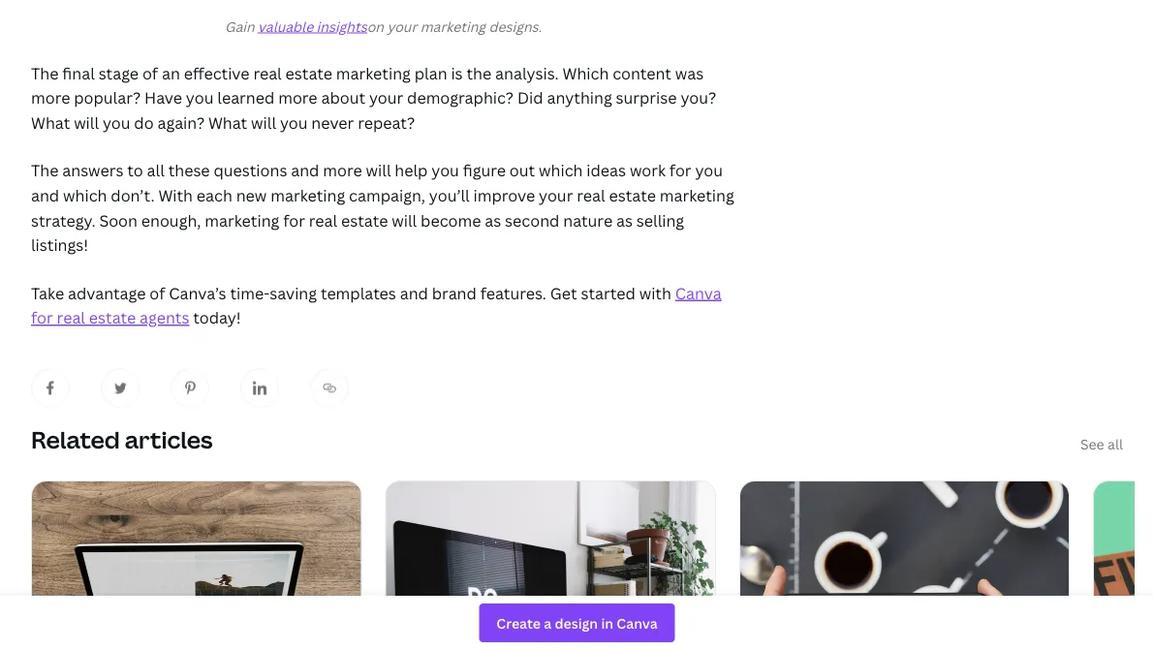 Task type: locate. For each thing, give the bounding box(es) containing it.
for down the take
[[31, 307, 53, 328]]

0 vertical spatial of
[[142, 62, 158, 83]]

marketing up selling
[[660, 185, 734, 206]]

2 vertical spatial your
[[539, 185, 573, 206]]

your up second
[[539, 185, 573, 206]]

real up nature
[[577, 185, 605, 206]]

more down never
[[323, 160, 362, 181]]

learned
[[217, 87, 275, 108]]

1 horizontal spatial which
[[539, 160, 583, 181]]

as left selling
[[616, 210, 633, 230]]

your inside the answers to all these questions and more will help you figure out which ideas work for you and which don't. with each new marketing campaign, you'll improve your real estate marketing strategy. soon enough, marketing for real estate will become as second nature as selling listings!
[[539, 185, 573, 206]]

0 horizontal spatial more
[[31, 87, 70, 108]]

you down popular?
[[103, 112, 130, 133]]

as down improve
[[485, 210, 501, 230]]

time-
[[230, 283, 270, 303]]

you right the work
[[695, 160, 723, 181]]

don't.
[[111, 185, 155, 206]]

real inside the final stage of an effective real estate marketing plan is the analysis. which content was more popular? have you learned more about your demographic? did anything surprise you? what will you do again? what will you never repeat?
[[253, 62, 282, 83]]

your up repeat?
[[369, 87, 403, 108]]

real up learned
[[253, 62, 282, 83]]

1 vertical spatial of
[[150, 283, 165, 303]]

0 vertical spatial all
[[147, 160, 165, 181]]

marketing
[[420, 17, 486, 35], [336, 62, 411, 83], [271, 185, 345, 206], [660, 185, 734, 206], [205, 210, 279, 230]]

is
[[451, 62, 463, 83]]

what down final
[[31, 112, 70, 133]]

0 horizontal spatial as
[[485, 210, 501, 230]]

all right see
[[1108, 435, 1123, 454]]

your
[[387, 17, 417, 35], [369, 87, 403, 108], [539, 185, 573, 206]]

1 vertical spatial which
[[63, 185, 107, 206]]

0 vertical spatial your
[[387, 17, 417, 35]]

of left an
[[142, 62, 158, 83]]

2 horizontal spatial and
[[400, 283, 428, 303]]

1 as from the left
[[485, 210, 501, 230]]

content
[[613, 62, 672, 83]]

stage
[[99, 62, 139, 83]]

0 vertical spatial for
[[670, 160, 692, 181]]

the inside the final stage of an effective real estate marketing plan is the analysis. which content was more popular? have you learned more about your demographic? did anything surprise you? what will you do again? what will you never repeat?
[[31, 62, 59, 83]]

take advantage of canva's time-saving templates and brand features. get started with
[[31, 283, 675, 303]]

your right on
[[387, 17, 417, 35]]

all
[[147, 160, 165, 181], [1108, 435, 1123, 454]]

for
[[670, 160, 692, 181], [283, 210, 305, 230], [31, 307, 53, 328]]

articles
[[125, 424, 213, 456]]

marketing right new
[[271, 185, 345, 206]]

answers
[[62, 160, 124, 181]]

of inside the final stage of an effective real estate marketing plan is the analysis. which content was more popular? have you learned more about your demographic? did anything surprise you? what will you do again? what will you never repeat?
[[142, 62, 158, 83]]

1 horizontal spatial as
[[616, 210, 633, 230]]

campaign,
[[349, 185, 426, 206]]

1 horizontal spatial all
[[1108, 435, 1123, 454]]

estate down advantage
[[89, 307, 136, 328]]

questions
[[214, 160, 287, 181]]

more up never
[[278, 87, 318, 108]]

2 vertical spatial for
[[31, 307, 53, 328]]

0 vertical spatial the
[[31, 62, 59, 83]]

ideas
[[587, 160, 626, 181]]

2 horizontal spatial for
[[670, 160, 692, 181]]

marketing down new
[[205, 210, 279, 230]]

valuable
[[258, 17, 313, 35]]

real down the take
[[57, 307, 85, 328]]

the inside the answers to all these questions and more will help you figure out which ideas work for you and which don't. with each new marketing campaign, you'll improve your real estate marketing strategy. soon enough, marketing for real estate will become as second nature as selling listings!
[[31, 160, 59, 181]]

0 horizontal spatial and
[[31, 185, 59, 206]]

what down learned
[[208, 112, 247, 133]]

more
[[31, 87, 70, 108], [278, 87, 318, 108], [323, 160, 362, 181]]

will down campaign,
[[392, 210, 417, 230]]

designs.
[[489, 17, 542, 35]]

0 horizontal spatial what
[[31, 112, 70, 133]]

the final stage of an effective real estate marketing plan is the analysis. which content was more popular? have you learned more about your demographic? did anything surprise you? what will you do again? what will you never repeat?
[[31, 62, 716, 133]]

and right questions
[[291, 160, 319, 181]]

1 horizontal spatial what
[[208, 112, 247, 133]]

1 vertical spatial the
[[31, 160, 59, 181]]

you
[[186, 87, 214, 108], [103, 112, 130, 133], [280, 112, 308, 133], [432, 160, 459, 181], [695, 160, 723, 181]]

the left final
[[31, 62, 59, 83]]

selling
[[637, 210, 684, 230]]

was
[[675, 62, 704, 83]]

2 the from the top
[[31, 160, 59, 181]]

started
[[581, 283, 636, 303]]

as
[[485, 210, 501, 230], [616, 210, 633, 230]]

with
[[158, 185, 193, 206]]

1 vertical spatial all
[[1108, 435, 1123, 454]]

again?
[[157, 112, 205, 133]]

gain valuable insights on your marketing designs.
[[225, 17, 542, 35]]

1 vertical spatial your
[[369, 87, 403, 108]]

analysis.
[[495, 62, 559, 83]]

these
[[168, 160, 210, 181]]

effective
[[184, 62, 250, 83]]

the
[[467, 62, 492, 83]]

and up strategy.
[[31, 185, 59, 206]]

new
[[236, 185, 267, 206]]

estate
[[286, 62, 332, 83], [609, 185, 656, 206], [341, 210, 388, 230], [89, 307, 136, 328]]

carl heyerdahl ke0nc8 58mq unsplash image
[[386, 482, 715, 650]]

more down final
[[31, 87, 70, 108]]

for down questions
[[283, 210, 305, 230]]

which
[[539, 160, 583, 181], [63, 185, 107, 206]]

and
[[291, 160, 319, 181], [31, 185, 59, 206], [400, 283, 428, 303]]

what
[[31, 112, 70, 133], [208, 112, 247, 133]]

which down answers
[[63, 185, 107, 206]]

will down popular?
[[74, 112, 99, 133]]

estate inside canva for real estate agents
[[89, 307, 136, 328]]

real inside canva for real estate agents
[[57, 307, 85, 328]]

agents
[[140, 307, 189, 328]]

the
[[31, 62, 59, 83], [31, 160, 59, 181]]

2 vertical spatial and
[[400, 283, 428, 303]]

strategy.
[[31, 210, 96, 230]]

figure
[[463, 160, 506, 181]]

estate inside the final stage of an effective real estate marketing plan is the analysis. which content was more popular? have you learned more about your demographic? did anything surprise you? what will you do again? what will you never repeat?
[[286, 62, 332, 83]]

marketing up 'about' in the top of the page
[[336, 62, 411, 83]]

all right to
[[147, 160, 165, 181]]

estate down campaign,
[[341, 210, 388, 230]]

estate up 'about' in the top of the page
[[286, 62, 332, 83]]

enough,
[[141, 210, 201, 230]]

gain
[[225, 17, 255, 35]]

improve
[[474, 185, 535, 206]]

templates
[[321, 283, 396, 303]]

real
[[253, 62, 282, 83], [577, 185, 605, 206], [309, 210, 337, 230], [57, 307, 85, 328]]

1 vertical spatial for
[[283, 210, 305, 230]]

and left brand
[[400, 283, 428, 303]]

2 horizontal spatial more
[[323, 160, 362, 181]]

will
[[74, 112, 99, 133], [251, 112, 276, 133], [366, 160, 391, 181], [392, 210, 417, 230]]

1 horizontal spatial and
[[291, 160, 319, 181]]

surprise
[[616, 87, 677, 108]]

0 horizontal spatial all
[[147, 160, 165, 181]]

you'll
[[429, 185, 470, 206]]

see all
[[1081, 435, 1123, 454]]

will down learned
[[251, 112, 276, 133]]

best email designs image
[[32, 482, 361, 650]]

insights
[[317, 17, 367, 35]]

work
[[630, 160, 666, 181]]

which right out
[[539, 160, 583, 181]]

the left answers
[[31, 160, 59, 181]]

of
[[142, 62, 158, 83], [150, 283, 165, 303]]

soon
[[99, 210, 138, 230]]

2 as from the left
[[616, 210, 633, 230]]

flyers big color ideas image
[[1094, 482, 1154, 650]]

for right the work
[[670, 160, 692, 181]]

of up the agents
[[150, 283, 165, 303]]

0 horizontal spatial for
[[31, 307, 53, 328]]

1 the from the top
[[31, 62, 59, 83]]



Task type: vqa. For each thing, say whether or not it's contained in the screenshot.
the rightmost And
yes



Task type: describe. For each thing, give the bounding box(es) containing it.
your inside the final stage of an effective real estate marketing plan is the analysis. which content was more popular? have you learned more about your demographic? did anything surprise you? what will you do again? what will you never repeat?
[[369, 87, 403, 108]]

all inside the answers to all these questions and more will help you figure out which ideas work for you and which don't. with each new marketing campaign, you'll improve your real estate marketing strategy. soon enough, marketing for real estate will become as second nature as selling listings!
[[147, 160, 165, 181]]

did
[[518, 87, 543, 108]]

you up the you'll
[[432, 160, 459, 181]]

an
[[162, 62, 180, 83]]

canva
[[675, 283, 722, 303]]

on
[[367, 17, 384, 35]]

features.
[[480, 283, 547, 303]]

real up saving
[[309, 210, 337, 230]]

never
[[311, 112, 354, 133]]

see all link
[[1081, 434, 1123, 455]]

see
[[1081, 435, 1105, 454]]

which
[[563, 62, 609, 83]]

popular?
[[74, 87, 141, 108]]

today!
[[189, 307, 241, 328]]

with
[[639, 283, 672, 303]]

advantage
[[68, 283, 146, 303]]

become
[[421, 210, 481, 230]]

the answers to all these questions and more will help you figure out which ideas work for you and which don't. with each new marketing campaign, you'll improve your real estate marketing strategy. soon enough, marketing for real estate will become as second nature as selling listings!
[[31, 160, 734, 255]]

brand
[[432, 283, 477, 303]]

take
[[31, 283, 64, 303]]

for inside canva for real estate agents
[[31, 307, 53, 328]]

plan
[[415, 62, 447, 83]]

out
[[510, 160, 535, 181]]

estate down the work
[[609, 185, 656, 206]]

related
[[31, 424, 120, 456]]

each
[[197, 185, 232, 206]]

nature
[[563, 210, 613, 230]]

get
[[550, 283, 577, 303]]

0 vertical spatial and
[[291, 160, 319, 181]]

marketing up is
[[420, 17, 486, 35]]

valuable insights link
[[258, 17, 367, 35]]

more inside the answers to all these questions and more will help you figure out which ideas work for you and which don't. with each new marketing campaign, you'll improve your real estate marketing strategy. soon enough, marketing for real estate will become as second nature as selling listings!
[[323, 160, 362, 181]]

canva for real estate agents link
[[31, 283, 722, 328]]

help
[[395, 160, 428, 181]]

second
[[505, 210, 560, 230]]

you left never
[[280, 112, 308, 133]]

10 simple ways instantly jazz brands instagram feed image
[[740, 482, 1069, 650]]

canva for real estate agents
[[31, 283, 722, 328]]

0 horizontal spatial which
[[63, 185, 107, 206]]

1 horizontal spatial more
[[278, 87, 318, 108]]

1 vertical spatial and
[[31, 185, 59, 206]]

will up campaign,
[[366, 160, 391, 181]]

1 what from the left
[[31, 112, 70, 133]]

about
[[321, 87, 365, 108]]

1 horizontal spatial for
[[283, 210, 305, 230]]

0 vertical spatial which
[[539, 160, 583, 181]]

final
[[62, 62, 95, 83]]

canva's
[[169, 283, 226, 303]]

anything
[[547, 87, 612, 108]]

have
[[144, 87, 182, 108]]

do
[[134, 112, 154, 133]]

the for the final stage of an effective real estate marketing plan is the analysis. which content was more popular? have you learned more about your demographic? did anything surprise you? what will you do again? what will you never repeat?
[[31, 62, 59, 83]]

you down effective
[[186, 87, 214, 108]]

demographic?
[[407, 87, 514, 108]]

saving
[[270, 283, 317, 303]]

listings!
[[31, 234, 88, 255]]

repeat?
[[358, 112, 415, 133]]

the for the answers to all these questions and more will help you figure out which ideas work for you and which don't. with each new marketing campaign, you'll improve your real estate marketing strategy. soon enough, marketing for real estate will become as second nature as selling listings!
[[31, 160, 59, 181]]

marketing inside the final stage of an effective real estate marketing plan is the analysis. which content was more popular? have you learned more about your demographic? did anything surprise you? what will you do again? what will you never repeat?
[[336, 62, 411, 83]]

to
[[127, 160, 143, 181]]

you?
[[681, 87, 716, 108]]

related articles
[[31, 424, 213, 456]]

2 what from the left
[[208, 112, 247, 133]]



